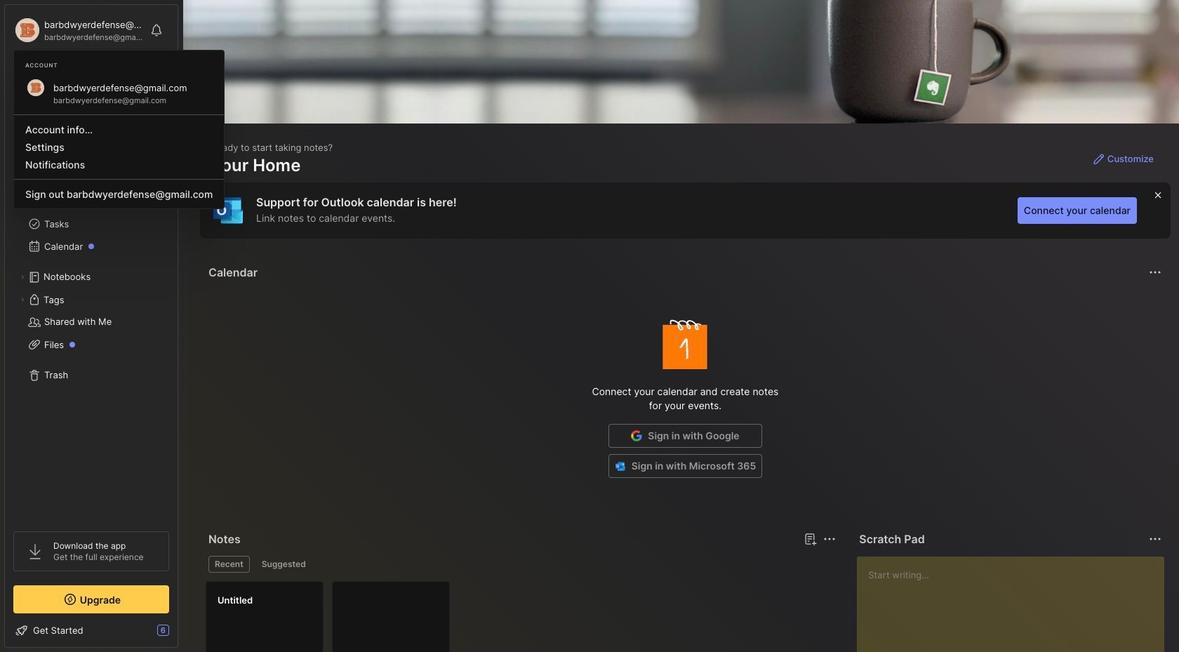 Task type: describe. For each thing, give the bounding box(es) containing it.
Start writing… text field
[[869, 557, 1164, 652]]

Search text field
[[39, 72, 157, 85]]

Account field
[[13, 16, 143, 44]]

more actions image
[[1147, 531, 1164, 548]]

none search field inside the main element
[[39, 69, 157, 86]]

main element
[[0, 0, 183, 652]]



Task type: vqa. For each thing, say whether or not it's contained in the screenshot.
search field
yes



Task type: locate. For each thing, give the bounding box(es) containing it.
tree
[[5, 137, 178, 519]]

1 vertical spatial more actions image
[[822, 531, 838, 548]]

tree inside the main element
[[5, 137, 178, 519]]

0 vertical spatial more actions image
[[1147, 264, 1164, 281]]

1 horizontal spatial more actions image
[[1147, 264, 1164, 281]]

1 horizontal spatial tab
[[255, 556, 312, 573]]

more actions image
[[1147, 264, 1164, 281], [822, 531, 838, 548]]

0 horizontal spatial more actions image
[[822, 531, 838, 548]]

0 horizontal spatial tab
[[208, 556, 250, 573]]

None search field
[[39, 69, 157, 86]]

click to collapse image
[[177, 626, 188, 643]]

Help and Learning task checklist field
[[5, 619, 178, 642]]

expand notebooks image
[[18, 273, 27, 282]]

row group
[[206, 581, 458, 652]]

1 tab from the left
[[208, 556, 250, 573]]

tab list
[[208, 556, 834, 573]]

expand tags image
[[18, 296, 27, 304]]

tab
[[208, 556, 250, 573], [255, 556, 312, 573]]

More actions field
[[1146, 263, 1165, 282], [820, 529, 840, 549], [1146, 529, 1165, 549]]

2 tab from the left
[[255, 556, 312, 573]]

dropdown list menu
[[14, 109, 224, 203]]



